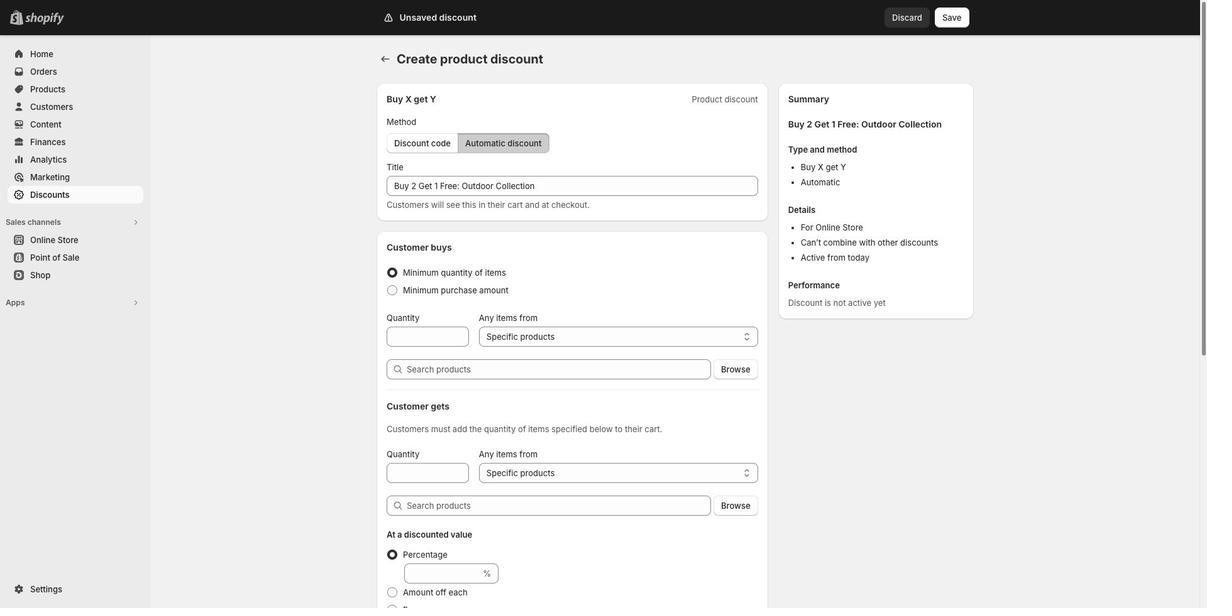 Task type: vqa. For each thing, say whether or not it's contained in the screenshot.
Search products text field at the bottom
yes



Task type: describe. For each thing, give the bounding box(es) containing it.
shopify image
[[25, 13, 64, 25]]

Search products text field
[[407, 496, 711, 516]]



Task type: locate. For each thing, give the bounding box(es) containing it.
Search products text field
[[407, 360, 711, 380]]

None text field
[[387, 176, 758, 196], [387, 327, 469, 347], [387, 463, 469, 483], [404, 564, 480, 584], [387, 176, 758, 196], [387, 327, 469, 347], [387, 463, 469, 483], [404, 564, 480, 584]]



